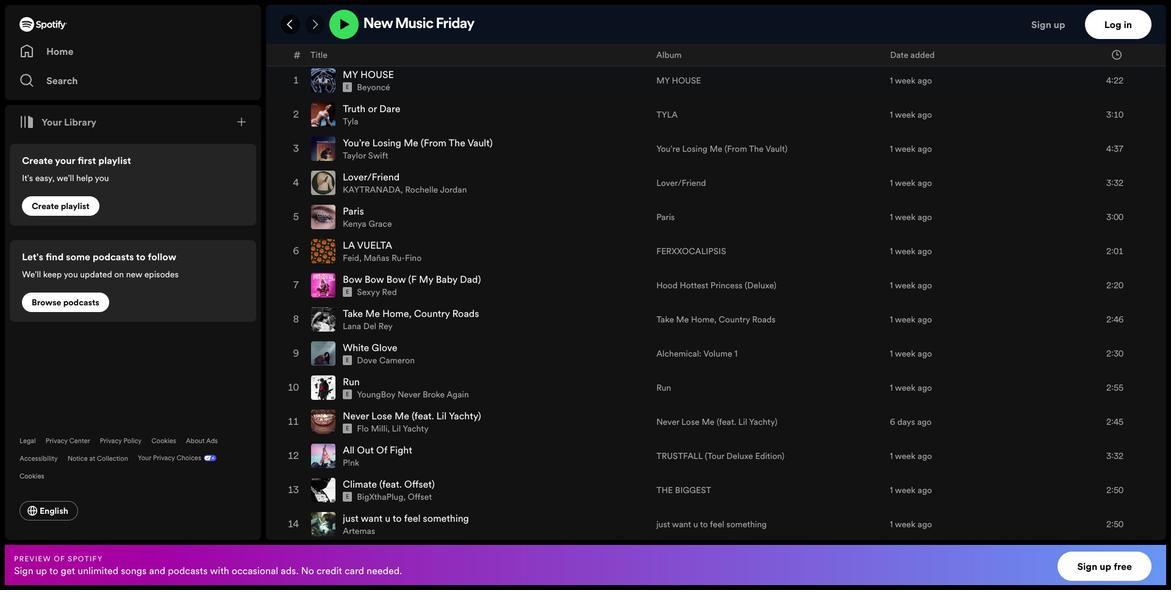 Task type: describe. For each thing, give the bounding box(es) containing it.
climate
[[343, 478, 377, 491]]

ago for take me home, country roads
[[918, 314, 932, 326]]

title
[[311, 49, 328, 61]]

to down biggest
[[700, 519, 708, 531]]

1 for all out of fight
[[890, 450, 893, 463]]

1 week ago for white glove
[[890, 348, 932, 360]]

taylor swift link
[[343, 150, 388, 162]]

kenya
[[343, 218, 366, 230]]

house for my house e
[[361, 68, 394, 81]]

me for you're losing me (from the vault)
[[710, 143, 723, 155]]

# column header
[[294, 44, 301, 65]]

1 week ago for take me home, country roads
[[890, 314, 932, 326]]

yachty) for never lose me (feat. lil yachty) e
[[449, 410, 481, 423]]

1 for paris
[[890, 211, 893, 223]]

easy,
[[35, 172, 55, 184]]

home link
[[20, 39, 246, 63]]

all out of fight cell
[[311, 440, 647, 473]]

sign for sign up
[[1032, 18, 1052, 31]]

truth or dare link
[[343, 102, 400, 115]]

keep
[[43, 268, 62, 281]]

never for never lose me (feat. lil yachty) e
[[343, 410, 369, 423]]

create playlist button
[[22, 196, 99, 216]]

lose for never lose me (feat. lil yachty) e
[[372, 410, 392, 423]]

lil for never lose me (feat. lil yachty)
[[739, 416, 747, 428]]

just for just want u to feel something artemas
[[343, 512, 359, 525]]

deluxe
[[727, 450, 753, 463]]

trustfall (tour deluxe edition)
[[657, 450, 785, 463]]

flo milli link
[[357, 423, 388, 435]]

your for your privacy choices
[[138, 454, 151, 463]]

offset)
[[404, 478, 435, 491]]

explicit element for never lose me (feat. lil yachty)
[[343, 424, 352, 434]]

privacy inside button
[[153, 454, 175, 463]]

explicit element for climate (feat. offset)
[[343, 492, 352, 502]]

3 bow from the left
[[387, 273, 406, 286]]

ago for lover/friend
[[918, 177, 932, 189]]

run for run e
[[343, 375, 360, 389]]

of
[[376, 444, 387, 457]]

cameron
[[379, 355, 415, 367]]

country for take me home, country roads lana del rey
[[414, 307, 450, 320]]

go forward image
[[310, 20, 320, 29]]

e inside my house e
[[346, 84, 349, 91]]

paris link inside paris cell
[[343, 205, 364, 218]]

jordan
[[440, 184, 467, 196]]

top bar and user menu element
[[266, 5, 1167, 44]]

log in
[[1105, 18, 1132, 31]]

1 for run
[[890, 382, 893, 394]]

just want u to feel something link inside cell
[[343, 512, 469, 525]]

never for never lose me (feat. lil yachty)
[[657, 416, 680, 428]]

u for just want u to feel something
[[693, 519, 698, 531]]

the for you're
[[749, 143, 764, 155]]

e inside never lose me (feat. lil yachty) e
[[346, 425, 349, 433]]

the biggest link
[[657, 485, 711, 497]]

1 week ago for run
[[890, 382, 932, 394]]

house for my house
[[672, 75, 701, 87]]

2:46
[[1107, 314, 1124, 326]]

bow bow bow (f my baby dad) link
[[343, 273, 481, 286]]

duration element
[[1112, 50, 1122, 59]]

explicit element for white glove
[[343, 356, 352, 366]]

hood hottest princess (deluxe) link
[[657, 280, 777, 292]]

me for never lose me (feat. lil yachty) e
[[395, 410, 409, 423]]

log in button
[[1085, 10, 1152, 39]]

mañas
[[364, 252, 389, 264]]

library
[[64, 115, 96, 129]]

the biggest
[[657, 485, 711, 497]]

notice at collection link
[[67, 455, 128, 464]]

white glove e
[[343, 341, 398, 364]]

week for take me home, country roads
[[895, 314, 916, 326]]

ago for all out of fight
[[918, 450, 932, 463]]

offset
[[408, 491, 432, 503]]

home, for take me home, country roads lana del rey
[[383, 307, 412, 320]]

1 week ago for all out of fight
[[890, 450, 932, 463]]

princess
[[711, 280, 743, 292]]

run for run
[[657, 382, 671, 394]]

ago for white glove
[[918, 348, 932, 360]]

me for you're losing me (from the vault) taylor swift
[[404, 136, 418, 150]]

hood hottest princess (deluxe)
[[657, 280, 777, 292]]

red
[[382, 286, 397, 298]]

unlimited
[[78, 564, 118, 577]]

1 week ago for my house
[[890, 75, 932, 87]]

legal
[[20, 437, 36, 446]]

out
[[357, 444, 374, 457]]

ago for run
[[918, 382, 932, 394]]

help
[[76, 172, 93, 184]]

you're
[[657, 143, 680, 155]]

you're losing me (from the vault) taylor swift
[[343, 136, 493, 162]]

accessibility link
[[20, 455, 58, 464]]

flo milli , lil yachty
[[357, 423, 429, 435]]

alchemical:
[[657, 348, 702, 360]]

, inside never lose me (feat. lil yachty) cell
[[388, 423, 390, 435]]

playlist inside button
[[61, 200, 89, 212]]

2:45
[[1107, 416, 1124, 428]]

3:32 for rochelle
[[1107, 177, 1124, 189]]

sign up button
[[1027, 10, 1085, 39]]

6 days ago
[[890, 416, 932, 428]]

new music friday
[[364, 17, 475, 32]]

2:30
[[1107, 348, 1124, 360]]

la
[[343, 239, 355, 252]]

date
[[890, 49, 909, 61]]

take me home, country roads link inside 'cell'
[[343, 307, 479, 320]]

lover/friend for lover/friend kaytranada , rochelle jordan
[[343, 170, 400, 184]]

glove
[[372, 341, 398, 355]]

you for first
[[95, 172, 109, 184]]

sign up free button
[[1058, 552, 1152, 581]]

2 bow from the left
[[365, 273, 384, 286]]

needed.
[[367, 564, 402, 577]]

u for just want u to feel something artemas
[[385, 512, 391, 525]]

english button
[[20, 502, 78, 521]]

my for my house
[[657, 75, 670, 87]]

lover/friend for lover/friend
[[657, 177, 706, 189]]

again
[[447, 389, 469, 401]]

ads.
[[281, 564, 299, 577]]

new music friday grid
[[267, 31, 1166, 591]]

about ads link
[[186, 437, 218, 446]]

offset link
[[408, 491, 432, 503]]

podcasts inside let's find some podcasts to follow we'll keep you updated on new episodes
[[93, 250, 134, 264]]

of
[[54, 554, 65, 564]]

bigxthaplug link
[[357, 491, 403, 503]]

feel for just want u to feel something artemas
[[404, 512, 421, 525]]

country for take me home, country roads
[[719, 314, 750, 326]]

take for take me home, country roads
[[657, 314, 674, 326]]

beyoncé link
[[357, 81, 390, 93]]

and
[[149, 564, 165, 577]]

grace
[[369, 218, 392, 230]]

lose for never lose me (feat. lil yachty)
[[682, 416, 700, 428]]

swift
[[368, 150, 388, 162]]

up for sign up
[[1054, 18, 1066, 31]]

ago for la vuelta
[[918, 245, 932, 258]]

e inside white glove e
[[346, 357, 349, 364]]

just for just want u to feel something
[[657, 519, 670, 531]]

week for climate (feat. offset)
[[895, 485, 916, 497]]

want for just want u to feel something artemas
[[361, 512, 383, 525]]

3:32 for fight
[[1107, 450, 1124, 463]]

week for paris
[[895, 211, 916, 223]]

1 horizontal spatial lover/friend link
[[657, 177, 706, 189]]

ferxxocalipsis link
[[657, 245, 726, 258]]

lana
[[343, 320, 361, 333]]

alchemical: volume 1
[[657, 348, 738, 360]]

it's
[[22, 172, 33, 184]]

on
[[114, 268, 124, 281]]

preview
[[14, 554, 51, 564]]

1 for my house
[[890, 75, 893, 87]]

run e
[[343, 375, 360, 399]]

new
[[126, 268, 142, 281]]

week for just want u to feel something
[[895, 519, 916, 531]]

yachty) for never lose me (feat. lil yachty)
[[749, 416, 778, 428]]

, inside lover/friend kaytranada , rochelle jordan
[[401, 184, 403, 196]]

search link
[[20, 68, 246, 93]]

your library
[[41, 115, 96, 129]]

edition)
[[755, 450, 785, 463]]

1 for truth or dare
[[890, 109, 893, 121]]

just want u to feel something cell
[[311, 508, 647, 541]]

baby
[[436, 273, 458, 286]]

2:50 for climate (feat. offset)
[[1107, 485, 1124, 497]]

never lose me (feat. lil yachty) cell
[[311, 406, 647, 439]]

ago for my house
[[918, 75, 932, 87]]

week for run
[[895, 382, 916, 394]]

(from for you're
[[421, 136, 447, 150]]

your for your library
[[41, 115, 62, 129]]

trustfall (tour deluxe edition) link
[[657, 450, 785, 463]]

week for white glove
[[895, 348, 916, 360]]

something for just want u to feel something artemas
[[423, 512, 469, 525]]

sign for sign up free
[[1078, 560, 1098, 574]]

1 for you're losing me (from the vault)
[[890, 143, 893, 155]]

paris cell
[[311, 201, 647, 234]]

feid link
[[343, 252, 359, 264]]

taylor
[[343, 150, 366, 162]]

biggest
[[675, 485, 711, 497]]

truth or dare tyla
[[343, 102, 400, 128]]

week for bow bow bow (f my baby dad)
[[895, 280, 916, 292]]

explicit element for run
[[343, 390, 352, 400]]

english
[[40, 505, 68, 517]]

truth or dare cell
[[311, 98, 647, 131]]



Task type: locate. For each thing, give the bounding box(es) containing it.
1 vertical spatial you
[[64, 268, 78, 281]]

2 explicit element from the top
[[343, 287, 352, 297]]

1 for just want u to feel something
[[890, 519, 893, 531]]

p!nk
[[343, 457, 359, 469]]

podcasts inside preview of spotify sign up to get unlimited songs and podcasts with occasional ads. no credit card needed.
[[168, 564, 208, 577]]

explicit element left flo
[[343, 424, 352, 434]]

create down easy, on the left top of page
[[32, 200, 59, 212]]

0 horizontal spatial playlist
[[61, 200, 89, 212]]

0 horizontal spatial (from
[[421, 136, 447, 150]]

privacy policy link
[[100, 437, 142, 446]]

never inside 'run' cell
[[398, 389, 421, 401]]

just want u to feel something link down biggest
[[657, 519, 767, 531]]

take down hood
[[657, 314, 674, 326]]

home
[[46, 45, 73, 58]]

1 week ago for climate (feat. offset)
[[890, 485, 932, 497]]

2 horizontal spatial up
[[1100, 560, 1112, 574]]

0 vertical spatial create
[[22, 154, 53, 167]]

climate (feat. offset) e
[[343, 478, 435, 501]]

main element
[[5, 5, 261, 541]]

home, down red at the left of page
[[383, 307, 412, 320]]

0 horizontal spatial run link
[[343, 375, 360, 389]]

1 horizontal spatial privacy
[[100, 437, 122, 446]]

california consumer privacy act (ccpa) opt-out icon image
[[201, 451, 217, 469]]

explicit element down climate
[[343, 492, 352, 502]]

1 vertical spatial playlist
[[61, 200, 89, 212]]

4:37
[[1107, 143, 1124, 155]]

1 vertical spatial cookies
[[20, 472, 44, 481]]

you're losing me (from the vault) link
[[657, 143, 788, 155]]

you're losing me (from the vault)
[[657, 143, 788, 155]]

my house link inside 'cell'
[[343, 68, 394, 81]]

1 vertical spatial 2:50
[[1107, 519, 1124, 531]]

preview of spotify sign up to get unlimited songs and podcasts with occasional ads. no credit card needed.
[[14, 554, 402, 577]]

0 vertical spatial cookies link
[[151, 437, 176, 446]]

your
[[55, 154, 75, 167]]

, left the offset on the left of page
[[403, 491, 406, 503]]

paris kenya grace
[[343, 205, 392, 230]]

lil right the milli
[[392, 423, 401, 435]]

never left the milli
[[343, 410, 369, 423]]

1 horizontal spatial something
[[727, 519, 767, 531]]

podcasts inside "link"
[[63, 297, 99, 309]]

1 horizontal spatial feel
[[710, 519, 725, 531]]

, left rochelle
[[401, 184, 403, 196]]

your down policy
[[138, 454, 151, 463]]

feel for just want u to feel something
[[710, 519, 725, 531]]

1 horizontal spatial home,
[[691, 314, 717, 326]]

tyla link
[[657, 109, 678, 121]]

the inside 'you're losing me (from the vault) taylor swift'
[[449, 136, 465, 150]]

take me home, country roads link down the 'bow bow bow (f my baby dad) e'
[[343, 307, 479, 320]]

run cell
[[311, 372, 647, 405]]

1 horizontal spatial yachty)
[[749, 416, 778, 428]]

0 horizontal spatial up
[[36, 564, 47, 577]]

0 horizontal spatial yachty)
[[449, 410, 481, 423]]

paris down kaytranada link
[[343, 205, 364, 218]]

2 e from the top
[[346, 289, 349, 296]]

0 horizontal spatial take me home, country roads link
[[343, 307, 479, 320]]

just want u to feel something link down the bigxthaplug , offset in the bottom of the page
[[343, 512, 469, 525]]

roads for take me home, country roads
[[752, 314, 776, 326]]

milli
[[371, 423, 388, 435]]

1 for bow bow bow (f my baby dad)
[[890, 280, 893, 292]]

3:00
[[1107, 211, 1124, 223]]

(from inside 'you're losing me (from the vault) taylor swift'
[[421, 136, 447, 150]]

1 horizontal spatial my house link
[[657, 75, 701, 87]]

e inside the 'bow bow bow (f my baby dad) e'
[[346, 289, 349, 296]]

sexyy red link
[[357, 286, 397, 298]]

la vuelta link
[[343, 239, 392, 252]]

something
[[423, 512, 469, 525], [727, 519, 767, 531]]

e left youngboy on the bottom of the page
[[346, 391, 349, 399]]

2 horizontal spatial privacy
[[153, 454, 175, 463]]

up inside top bar and user menu "element"
[[1054, 18, 1066, 31]]

run down alchemical:
[[657, 382, 671, 394]]

1 horizontal spatial (feat.
[[412, 410, 434, 423]]

you for some
[[64, 268, 78, 281]]

sign inside top bar and user menu "element"
[[1032, 18, 1052, 31]]

sign up free
[[1078, 560, 1132, 574]]

podcasts right the and
[[168, 564, 208, 577]]

privacy left the "center"
[[46, 437, 68, 446]]

my house link
[[343, 68, 394, 81], [657, 75, 701, 87]]

roads inside take me home, country roads lana del rey
[[452, 307, 479, 320]]

house inside my house e
[[361, 68, 394, 81]]

me inside never lose me (feat. lil yachty) e
[[395, 410, 409, 423]]

to inside let's find some podcasts to follow we'll keep you updated on new episodes
[[136, 250, 146, 264]]

0 horizontal spatial roads
[[452, 307, 479, 320]]

privacy for privacy policy
[[100, 437, 122, 446]]

0 horizontal spatial sign
[[14, 564, 33, 577]]

la vuelta cell
[[311, 235, 647, 268]]

something inside just want u to feel something artemas
[[423, 512, 469, 525]]

my house e
[[343, 68, 394, 91]]

0 horizontal spatial the
[[449, 136, 465, 150]]

dare
[[379, 102, 400, 115]]

in
[[1124, 18, 1132, 31]]

playlist right first
[[98, 154, 131, 167]]

4:22
[[1107, 75, 1124, 87]]

cookies for cookies link to the top
[[151, 437, 176, 446]]

(feat. for never lose me (feat. lil yachty) e
[[412, 410, 434, 423]]

# row
[[281, 44, 1151, 66]]

paris link
[[343, 205, 364, 218], [657, 211, 675, 223]]

ago for you're losing me (from the vault)
[[918, 143, 932, 155]]

my for my house e
[[343, 68, 358, 81]]

u down the bigxthaplug , offset in the bottom of the page
[[385, 512, 391, 525]]

never left broke
[[398, 389, 421, 401]]

0 horizontal spatial paris link
[[343, 205, 364, 218]]

never lose me (feat. lil yachty) link up (tour
[[657, 416, 778, 428]]

music
[[396, 17, 434, 32]]

me for never lose me (feat. lil yachty)
[[702, 416, 715, 428]]

we'll
[[57, 172, 74, 184]]

e left flo
[[346, 425, 349, 433]]

bow down the 'feid'
[[343, 273, 362, 286]]

lil
[[437, 410, 447, 423], [739, 416, 747, 428], [392, 423, 401, 435]]

(tour
[[705, 450, 725, 463]]

my down album
[[657, 75, 670, 87]]

ago for climate (feat. offset)
[[918, 485, 932, 497]]

0 horizontal spatial my
[[343, 68, 358, 81]]

lover/friend link inside lover/friend "cell"
[[343, 170, 400, 184]]

vault) inside 'you're losing me (from the vault) taylor swift'
[[468, 136, 493, 150]]

ru-
[[392, 252, 405, 264]]

(feat. inside never lose me (feat. lil yachty) e
[[412, 410, 434, 423]]

0 vertical spatial 2:50
[[1107, 485, 1124, 497]]

0 horizontal spatial bow
[[343, 273, 362, 286]]

country down princess at the top right of the page
[[719, 314, 750, 326]]

0 horizontal spatial never lose me (feat. lil yachty) link
[[343, 410, 481, 423]]

playlist
[[98, 154, 131, 167], [61, 200, 89, 212]]

2 horizontal spatial never
[[657, 416, 680, 428]]

losing
[[372, 136, 401, 150], [682, 143, 708, 155]]

house up or
[[361, 68, 394, 81]]

up
[[1054, 18, 1066, 31], [1100, 560, 1112, 574], [36, 564, 47, 577]]

2:20
[[1107, 280, 1124, 292]]

1 horizontal spatial take
[[657, 314, 674, 326]]

1 for take me home, country roads
[[890, 314, 893, 326]]

me right swift
[[404, 136, 418, 150]]

cookies for bottom cookies link
[[20, 472, 44, 481]]

feel inside just want u to feel something artemas
[[404, 512, 421, 525]]

never lose me (feat. lil yachty) link down "youngboy never broke again"
[[343, 410, 481, 423]]

1 week ago for truth or dare
[[890, 109, 932, 121]]

ago for never lose me (feat. lil yachty)
[[918, 416, 932, 428]]

ago for truth or dare
[[918, 109, 932, 121]]

paris link up ferxxocalipsis link
[[657, 211, 675, 223]]

0 horizontal spatial cookies
[[20, 472, 44, 481]]

lil inside never lose me (feat. lil yachty) e
[[437, 410, 447, 423]]

go back image
[[286, 20, 295, 29]]

create
[[22, 154, 53, 167], [32, 200, 59, 212]]

fino
[[405, 252, 422, 264]]

ferxxocalipsis
[[657, 245, 726, 258]]

paris for paris
[[657, 211, 675, 223]]

browse
[[32, 297, 61, 309]]

1 bow from the left
[[343, 273, 362, 286]]

roads for take me home, country roads lana del rey
[[452, 307, 479, 320]]

losing right you're
[[682, 143, 708, 155]]

the for you're
[[449, 136, 465, 150]]

youngboy
[[357, 389, 395, 401]]

e left sexyy
[[346, 289, 349, 296]]

11 week from the top
[[895, 450, 916, 463]]

1 horizontal spatial sign
[[1032, 18, 1052, 31]]

the
[[657, 485, 673, 497]]

tyla
[[343, 115, 358, 128]]

never up trustfall
[[657, 416, 680, 428]]

explicit element left youngboy on the bottom of the page
[[343, 390, 352, 400]]

1 vertical spatial 3:32
[[1107, 450, 1124, 463]]

home,
[[383, 307, 412, 320], [691, 314, 717, 326]]

1 vertical spatial cookies link
[[20, 469, 54, 482]]

just inside just want u to feel something artemas
[[343, 512, 359, 525]]

1 week ago for bow bow bow (f my baby dad)
[[890, 280, 932, 292]]

create inside create playlist button
[[32, 200, 59, 212]]

explicit element for bow bow bow (f my baby dad)
[[343, 287, 352, 297]]

podcasts down updated
[[63, 297, 99, 309]]

duration image
[[1112, 50, 1122, 59]]

up for sign up free
[[1100, 560, 1112, 574]]

0 horizontal spatial my house link
[[343, 68, 394, 81]]

week for lover/friend
[[895, 177, 916, 189]]

1 horizontal spatial just
[[657, 519, 670, 531]]

4 e from the top
[[346, 391, 349, 399]]

sign up
[[1032, 18, 1066, 31]]

just want u to feel something artemas
[[343, 512, 469, 538]]

roads down (deluxe)
[[752, 314, 776, 326]]

2 1 week ago from the top
[[890, 109, 932, 121]]

want down bigxthaplug link
[[361, 512, 383, 525]]

my house
[[657, 75, 701, 87]]

1 horizontal spatial up
[[1054, 18, 1066, 31]]

take me home, country roads link down "hood hottest princess (deluxe)"
[[657, 314, 776, 326]]

you right the keep
[[64, 268, 78, 281]]

losing inside 'you're losing me (from the vault) taylor swift'
[[372, 136, 401, 150]]

3:10
[[1107, 109, 1124, 121]]

bow bow bow (f my baby dad) cell
[[311, 269, 647, 302]]

1 explicit element from the top
[[343, 82, 352, 92]]

1 horizontal spatial lil
[[437, 410, 447, 423]]

0 horizontal spatial just
[[343, 512, 359, 525]]

first
[[78, 154, 96, 167]]

1 week ago for you're losing me (from the vault)
[[890, 143, 932, 155]]

0 horizontal spatial lover/friend link
[[343, 170, 400, 184]]

never inside never lose me (feat. lil yachty) e
[[343, 410, 369, 423]]

losing right you're
[[372, 136, 401, 150]]

my house link down album
[[657, 75, 701, 87]]

0 horizontal spatial lil
[[392, 423, 401, 435]]

5 week from the top
[[895, 211, 916, 223]]

1 week ago for paris
[[890, 211, 932, 223]]

white glove link
[[343, 341, 398, 355]]

4 week from the top
[[895, 177, 916, 189]]

free
[[1114, 560, 1132, 574]]

yachty) down again
[[449, 410, 481, 423]]

explicit element left sexyy
[[343, 287, 352, 297]]

lover/friend kaytranada , rochelle jordan
[[343, 170, 467, 196]]

u down biggest
[[693, 519, 698, 531]]

kenya grace link
[[343, 218, 392, 230]]

1 horizontal spatial lover/friend
[[657, 177, 706, 189]]

just want u to feel something
[[657, 519, 767, 531]]

losing for you're
[[682, 143, 708, 155]]

explicit element for my house
[[343, 82, 352, 92]]

ago for bow bow bow (f my baby dad)
[[918, 280, 932, 292]]

house down album
[[672, 75, 701, 87]]

lose down youngboy on the bottom of the page
[[372, 410, 392, 423]]

cookies link
[[151, 437, 176, 446], [20, 469, 54, 482]]

me down sexyy red link
[[366, 307, 380, 320]]

week for you're losing me (from the vault)
[[895, 143, 916, 155]]

0 horizontal spatial lover/friend
[[343, 170, 400, 184]]

lil for never lose me (feat. lil yachty) e
[[437, 410, 447, 423]]

vault) for you're
[[468, 136, 493, 150]]

cookies up your privacy choices
[[151, 437, 176, 446]]

e up truth
[[346, 84, 349, 91]]

explicit element inside white glove cell
[[343, 356, 352, 366]]

dove
[[357, 355, 377, 367]]

0 horizontal spatial country
[[414, 307, 450, 320]]

paris inside paris kenya grace
[[343, 205, 364, 218]]

10 1 week ago from the top
[[890, 382, 932, 394]]

1 horizontal spatial u
[[693, 519, 698, 531]]

added
[[911, 49, 935, 61]]

4 1 week ago from the top
[[890, 177, 932, 189]]

1 horizontal spatial your
[[138, 454, 151, 463]]

3:32
[[1107, 177, 1124, 189], [1107, 450, 1124, 463]]

bow left the (f
[[387, 273, 406, 286]]

4:22 cell
[[1068, 64, 1141, 97]]

lil up deluxe
[[739, 416, 747, 428]]

10 week from the top
[[895, 382, 916, 394]]

0 horizontal spatial want
[[361, 512, 383, 525]]

0 horizontal spatial house
[[361, 68, 394, 81]]

0 vertical spatial podcasts
[[93, 250, 134, 264]]

spotify image
[[20, 17, 67, 32]]

6 1 week ago from the top
[[890, 245, 932, 258]]

0 horizontal spatial run
[[343, 375, 360, 389]]

feid
[[343, 252, 359, 264]]

run link down alchemical:
[[657, 382, 671, 394]]

1 vertical spatial create
[[32, 200, 59, 212]]

lover/friend
[[343, 170, 400, 184], [657, 177, 706, 189]]

alchemical: volume 1 link
[[657, 348, 738, 360]]

take inside take me home, country roads lana del rey
[[343, 307, 363, 320]]

create for playlist
[[32, 200, 59, 212]]

, left lil yachty link
[[388, 423, 390, 435]]

all
[[343, 444, 355, 457]]

explicit element inside bow bow bow (f my baby dad) cell
[[343, 287, 352, 297]]

0 horizontal spatial u
[[385, 512, 391, 525]]

week for la vuelta
[[895, 245, 916, 258]]

me down "youngboy never broke again"
[[395, 410, 409, 423]]

(feat. inside climate (feat. offset) e
[[380, 478, 402, 491]]

yachty) inside never lose me (feat. lil yachty) e
[[449, 410, 481, 423]]

my inside my house e
[[343, 68, 358, 81]]

1 horizontal spatial the
[[749, 143, 764, 155]]

you're losing me (from the vault) cell
[[311, 133, 647, 165]]

lil down broke
[[437, 410, 447, 423]]

1 horizontal spatial losing
[[682, 143, 708, 155]]

0 horizontal spatial you
[[64, 268, 78, 281]]

1 for climate (feat. offset)
[[890, 485, 893, 497]]

1 horizontal spatial bow
[[365, 273, 384, 286]]

1 vertical spatial podcasts
[[63, 297, 99, 309]]

,
[[401, 184, 403, 196], [359, 252, 362, 264], [388, 423, 390, 435], [403, 491, 406, 503]]

0 horizontal spatial (feat.
[[380, 478, 402, 491]]

0 vertical spatial your
[[41, 115, 62, 129]]

vuelta
[[357, 239, 392, 252]]

1 2:50 from the top
[[1107, 485, 1124, 497]]

cookies link up your privacy choices
[[151, 437, 176, 446]]

8 1 week ago from the top
[[890, 314, 932, 326]]

1 horizontal spatial my
[[657, 75, 670, 87]]

to inside preview of spotify sign up to get unlimited songs and podcasts with occasional ads. no credit card needed.
[[49, 564, 58, 577]]

bow down mañas
[[365, 273, 384, 286]]

country down my
[[414, 307, 450, 320]]

8 week from the top
[[895, 314, 916, 326]]

trustfall
[[657, 450, 703, 463]]

0 horizontal spatial something
[[423, 512, 469, 525]]

2 week from the top
[[895, 109, 916, 121]]

3:32 down 2:45
[[1107, 450, 1124, 463]]

me inside 'you're losing me (from the vault) taylor swift'
[[404, 136, 418, 150]]

you inside let's find some podcasts to follow we'll keep you updated on new episodes
[[64, 268, 78, 281]]

0 horizontal spatial lose
[[372, 410, 392, 423]]

1 vertical spatial your
[[138, 454, 151, 463]]

(from for you're
[[725, 143, 747, 155]]

1 for white glove
[[890, 348, 893, 360]]

0 horizontal spatial paris
[[343, 205, 364, 218]]

white glove cell
[[311, 338, 647, 370]]

to inside just want u to feel something artemas
[[393, 512, 402, 525]]

e inside run e
[[346, 391, 349, 399]]

1 3:32 from the top
[[1107, 177, 1124, 189]]

9 1 week ago from the top
[[890, 348, 932, 360]]

your left library
[[41, 115, 62, 129]]

home, up the alchemical: volume 1 link
[[691, 314, 717, 326]]

take left del
[[343, 307, 363, 320]]

just
[[343, 512, 359, 525], [657, 519, 670, 531]]

2:50 for just want u to feel something
[[1107, 519, 1124, 531]]

privacy for privacy center
[[46, 437, 68, 446]]

ago for just want u to feel something
[[918, 519, 932, 531]]

3 explicit element from the top
[[343, 356, 352, 366]]

0 horizontal spatial your
[[41, 115, 62, 129]]

1 horizontal spatial want
[[672, 519, 691, 531]]

2 horizontal spatial bow
[[387, 273, 406, 286]]

6 week from the top
[[895, 245, 916, 258]]

want inside just want u to feel something artemas
[[361, 512, 383, 525]]

1 1 week ago from the top
[[890, 75, 932, 87]]

explicit element
[[343, 82, 352, 92], [343, 287, 352, 297], [343, 356, 352, 366], [343, 390, 352, 400], [343, 424, 352, 434], [343, 492, 352, 502]]

(feat. for never lose me (feat. lil yachty)
[[717, 416, 736, 428]]

lose inside never lose me (feat. lil yachty) e
[[372, 410, 392, 423]]

lover/friend link down you're
[[657, 177, 706, 189]]

paris up ferxxocalipsis link
[[657, 211, 675, 223]]

explicit element inside climate (feat. offset) cell
[[343, 492, 352, 502]]

card
[[345, 564, 364, 577]]

1 horizontal spatial playlist
[[98, 154, 131, 167]]

run inside cell
[[343, 375, 360, 389]]

1 horizontal spatial paris
[[657, 211, 675, 223]]

get
[[61, 564, 75, 577]]

climate (feat. offset) cell
[[311, 474, 647, 507]]

you right help
[[95, 172, 109, 184]]

lover/friend down taylor swift link
[[343, 170, 400, 184]]

new
[[364, 17, 393, 32]]

0 horizontal spatial home,
[[383, 307, 412, 320]]

paris for paris kenya grace
[[343, 205, 364, 218]]

bow bow bow (f my baby dad) e
[[343, 273, 481, 296]]

run link down dove
[[343, 375, 360, 389]]

ads
[[206, 437, 218, 446]]

1 horizontal spatial you
[[95, 172, 109, 184]]

run down dove
[[343, 375, 360, 389]]

9 week from the top
[[895, 348, 916, 360]]

me
[[404, 136, 418, 150], [710, 143, 723, 155], [366, 307, 380, 320], [676, 314, 689, 326], [395, 410, 409, 423], [702, 416, 715, 428]]

feel down biggest
[[710, 519, 725, 531]]

0 horizontal spatial feel
[[404, 512, 421, 525]]

you inside the create your first playlist it's easy, we'll help you
[[95, 172, 109, 184]]

2 horizontal spatial lil
[[739, 416, 747, 428]]

explicit element inside never lose me (feat. lil yachty) cell
[[343, 424, 352, 434]]

browse podcasts
[[32, 297, 99, 309]]

1 horizontal spatial lose
[[682, 416, 700, 428]]

lose up trustfall
[[682, 416, 700, 428]]

just down the
[[657, 519, 670, 531]]

up left free
[[1100, 560, 1112, 574]]

0 horizontal spatial cookies link
[[20, 469, 54, 482]]

create playlist
[[32, 200, 89, 212]]

e down climate
[[346, 494, 349, 501]]

0 horizontal spatial privacy
[[46, 437, 68, 446]]

, inside la vuelta feid , mañas ru-fino
[[359, 252, 362, 264]]

1 horizontal spatial cookies link
[[151, 437, 176, 446]]

1 e from the top
[[346, 84, 349, 91]]

2 horizontal spatial (feat.
[[717, 416, 736, 428]]

explicit element down "white"
[[343, 356, 352, 366]]

11 1 week ago from the top
[[890, 450, 932, 463]]

podcasts up on
[[93, 250, 134, 264]]

my up truth
[[343, 68, 358, 81]]

1 for la vuelta
[[890, 245, 893, 258]]

13 week from the top
[[895, 519, 916, 531]]

4 explicit element from the top
[[343, 390, 352, 400]]

1 horizontal spatial vault)
[[766, 143, 788, 155]]

1 horizontal spatial run link
[[657, 382, 671, 394]]

paris link down kaytranada link
[[343, 205, 364, 218]]

occasional
[[232, 564, 278, 577]]

1 horizontal spatial take me home, country roads link
[[657, 314, 776, 326]]

1 horizontal spatial roads
[[752, 314, 776, 326]]

feel down offset link
[[404, 512, 421, 525]]

me up alchemical:
[[676, 314, 689, 326]]

losing for you're
[[372, 136, 401, 150]]

3:32 down 4:37
[[1107, 177, 1124, 189]]

0 horizontal spatial losing
[[372, 136, 401, 150]]

2 2:50 from the top
[[1107, 519, 1124, 531]]

, left mañas
[[359, 252, 362, 264]]

0 vertical spatial 3:32
[[1107, 177, 1124, 189]]

me up (tour
[[702, 416, 715, 428]]

1 horizontal spatial house
[[672, 75, 701, 87]]

6 explicit element from the top
[[343, 492, 352, 502]]

12 week from the top
[[895, 485, 916, 497]]

your library button
[[15, 110, 101, 134]]

lover/friend link down taylor swift link
[[343, 170, 400, 184]]

0 horizontal spatial vault)
[[468, 136, 493, 150]]

7 week from the top
[[895, 280, 916, 292]]

7 1 week ago from the top
[[890, 280, 932, 292]]

to down the bigxthaplug , offset in the bottom of the page
[[393, 512, 402, 525]]

5 1 week ago from the top
[[890, 211, 932, 223]]

my house cell
[[311, 64, 647, 97]]

2 vertical spatial podcasts
[[168, 564, 208, 577]]

let's
[[22, 250, 43, 264]]

about ads
[[186, 437, 218, 446]]

u inside just want u to feel something artemas
[[385, 512, 391, 525]]

lover/friend inside lover/friend kaytranada , rochelle jordan
[[343, 170, 400, 184]]

privacy policy
[[100, 437, 142, 446]]

just down climate
[[343, 512, 359, 525]]

create inside the create your first playlist it's easy, we'll help you
[[22, 154, 53, 167]]

create up easy, on the left top of page
[[22, 154, 53, 167]]

up left log
[[1054, 18, 1066, 31]]

0 horizontal spatial never
[[343, 410, 369, 423]]

run link inside cell
[[343, 375, 360, 389]]

notice at collection
[[67, 455, 128, 464]]

2 3:32 from the top
[[1107, 450, 1124, 463]]

1 week ago for la vuelta
[[890, 245, 932, 258]]

cookies down accessibility link on the bottom left of the page
[[20, 472, 44, 481]]

week for all out of fight
[[895, 450, 916, 463]]

0 vertical spatial playlist
[[98, 154, 131, 167]]

6 e from the top
[[346, 494, 349, 501]]

up inside preview of spotify sign up to get unlimited songs and podcasts with occasional ads. no credit card needed.
[[36, 564, 47, 577]]

home, for take me home, country roads
[[691, 314, 717, 326]]

12 1 week ago from the top
[[890, 485, 932, 497]]

want down the biggest
[[672, 519, 691, 531]]

playlist inside the create your first playlist it's easy, we'll help you
[[98, 154, 131, 167]]

explicit element up truth
[[343, 82, 352, 92]]

1 week from the top
[[895, 75, 916, 87]]

me inside take me home, country roads lana del rey
[[366, 307, 380, 320]]

roads down bow bow bow (f my baby dad) cell
[[452, 307, 479, 320]]

search
[[46, 74, 78, 87]]

bigxthaplug
[[357, 491, 403, 503]]

country inside take me home, country roads lana del rey
[[414, 307, 450, 320]]

privacy up the collection
[[100, 437, 122, 446]]

e inside climate (feat. offset) e
[[346, 494, 349, 501]]

sexyy red
[[357, 286, 397, 298]]

up left of
[[36, 564, 47, 577]]

want
[[361, 512, 383, 525], [672, 519, 691, 531]]

something for just want u to feel something
[[727, 519, 767, 531]]

sign inside preview of spotify sign up to get unlimited songs and podcasts with occasional ads. no credit card needed.
[[14, 564, 33, 577]]

, inside climate (feat. offset) cell
[[403, 491, 406, 503]]

3 week from the top
[[895, 143, 916, 155]]

want for just want u to feel something
[[672, 519, 691, 531]]

home, inside take me home, country roads lana del rey
[[383, 307, 412, 320]]

take me home, country roads cell
[[311, 303, 647, 336]]

3 e from the top
[[346, 357, 349, 364]]

0 vertical spatial you
[[95, 172, 109, 184]]

my house link up truth or dare link
[[343, 68, 394, 81]]

legal link
[[20, 437, 36, 446]]

cookies link down accessibility at the left bottom of page
[[20, 469, 54, 482]]

13 1 week ago from the top
[[890, 519, 932, 531]]

1 horizontal spatial never
[[398, 389, 421, 401]]

lover/friend down you're
[[657, 177, 706, 189]]

ago for paris
[[918, 211, 932, 223]]

week for my house
[[895, 75, 916, 87]]

e down "white"
[[346, 357, 349, 364]]

3 1 week ago from the top
[[890, 143, 932, 155]]

5 explicit element from the top
[[343, 424, 352, 434]]

with
[[210, 564, 229, 577]]

privacy left "choices"
[[153, 454, 175, 463]]

1 horizontal spatial paris link
[[657, 211, 675, 223]]

rochelle
[[405, 184, 438, 196]]

2 horizontal spatial sign
[[1078, 560, 1098, 574]]

create for your
[[22, 154, 53, 167]]

yachty) up edition)
[[749, 416, 778, 428]]

0 vertical spatial cookies
[[151, 437, 176, 446]]

take for take me home, country roads lana del rey
[[343, 307, 363, 320]]

0 horizontal spatial just want u to feel something link
[[343, 512, 469, 525]]

5 e from the top
[[346, 425, 349, 433]]

1 horizontal spatial just want u to feel something link
[[657, 519, 767, 531]]

1 for lover/friend
[[890, 177, 893, 189]]

about
[[186, 437, 205, 446]]

1 horizontal spatial never lose me (feat. lil yachty) link
[[657, 416, 778, 428]]

1 week ago for lover/friend
[[890, 177, 932, 189]]

explicit element inside 'run' cell
[[343, 390, 352, 400]]

1 horizontal spatial (from
[[725, 143, 747, 155]]

explicit element inside my house 'cell'
[[343, 82, 352, 92]]

lover/friend cell
[[311, 167, 647, 200]]



Task type: vqa. For each thing, say whether or not it's contained in the screenshot.
-:-- to the left
no



